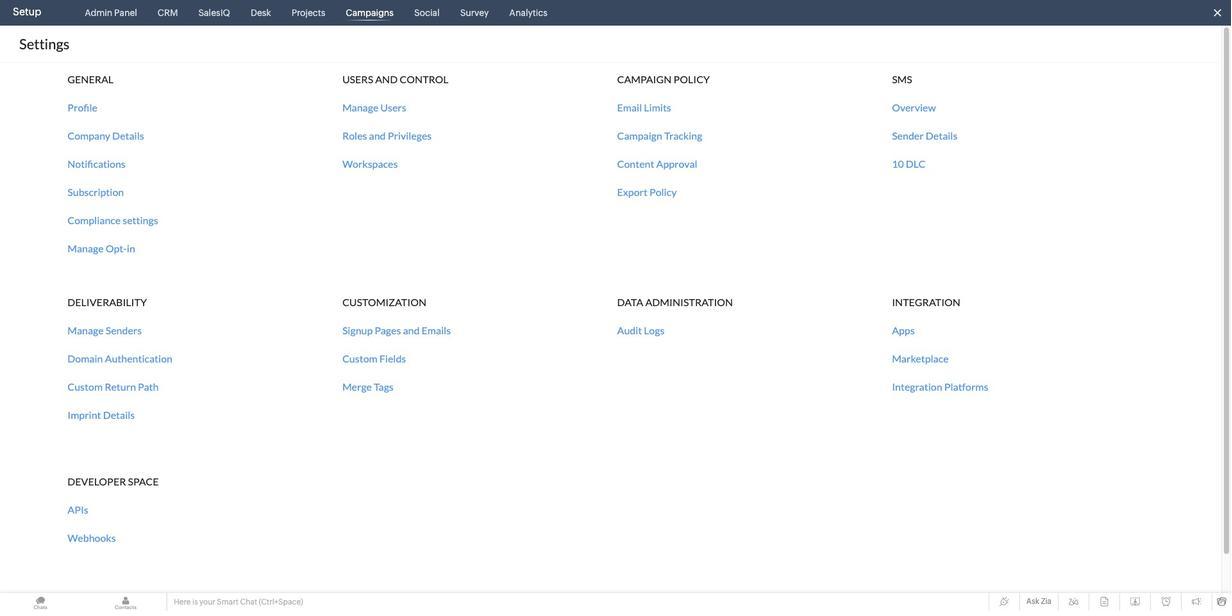 Task type: describe. For each thing, give the bounding box(es) containing it.
campaigns link
[[341, 0, 399, 26]]

social link
[[409, 0, 445, 26]]

social
[[414, 8, 440, 18]]

ask
[[1027, 598, 1040, 607]]

salesiq link
[[193, 0, 235, 26]]

projects
[[292, 8, 325, 18]]

desk
[[251, 8, 271, 18]]

is
[[192, 598, 198, 607]]

admin
[[85, 8, 112, 18]]

smart
[[217, 598, 239, 607]]

setup
[[13, 6, 41, 18]]

your
[[199, 598, 215, 607]]

panel
[[114, 8, 137, 18]]

chats image
[[0, 594, 81, 612]]

zia
[[1041, 598, 1052, 607]]

analytics link
[[504, 0, 553, 26]]

projects link
[[286, 0, 330, 26]]

crm link
[[153, 0, 183, 26]]

campaigns
[[346, 8, 394, 18]]

here is your smart chat (ctrl+space)
[[174, 598, 303, 607]]

salesiq
[[198, 8, 230, 18]]

admin panel
[[85, 8, 137, 18]]



Task type: vqa. For each thing, say whether or not it's contained in the screenshot.
Ecommerce link
no



Task type: locate. For each thing, give the bounding box(es) containing it.
chat
[[240, 598, 257, 607]]

here
[[174, 598, 191, 607]]

crm
[[158, 8, 178, 18]]

survey link
[[455, 0, 494, 26]]

contacts image
[[85, 594, 166, 612]]

(ctrl+space)
[[259, 598, 303, 607]]

analytics
[[509, 8, 548, 18]]

survey
[[460, 8, 489, 18]]

admin panel link
[[80, 0, 142, 26]]

ask zia
[[1027, 598, 1052, 607]]

desk link
[[246, 0, 276, 26]]



